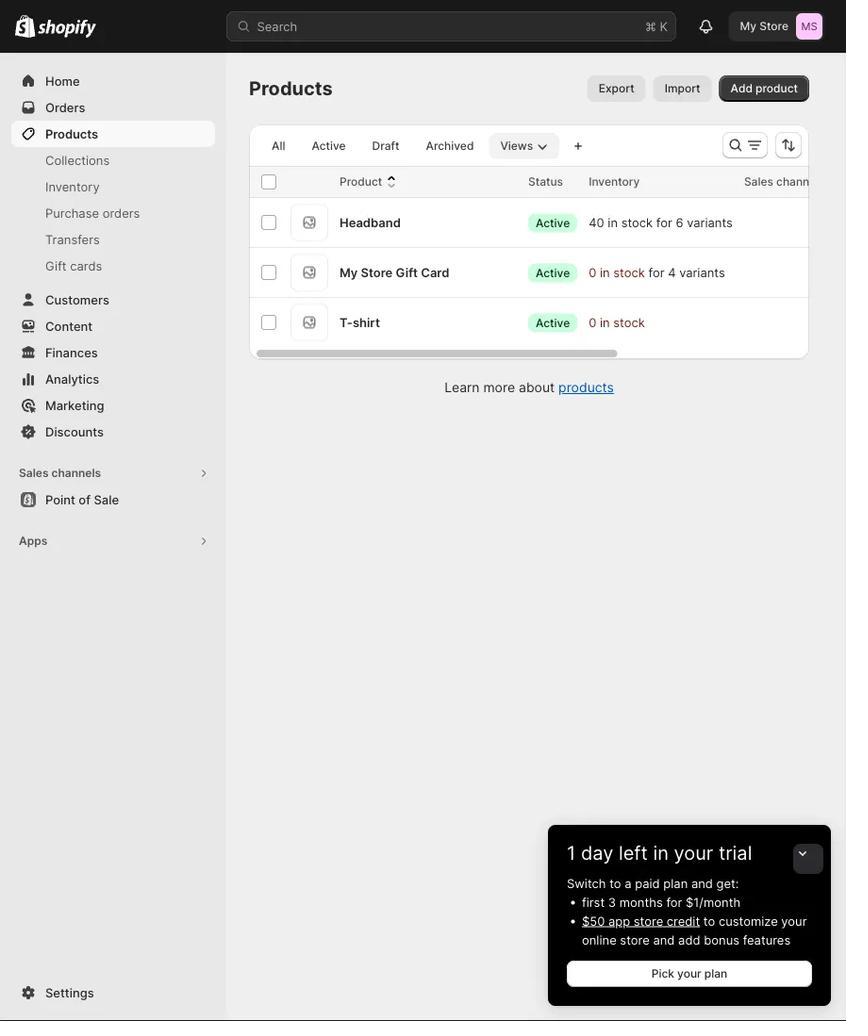 Task type: vqa. For each thing, say whether or not it's contained in the screenshot.
the variants to the bottom
yes



Task type: describe. For each thing, give the bounding box(es) containing it.
status
[[528, 175, 563, 189]]

export button
[[587, 75, 646, 102]]

my for my store
[[740, 19, 756, 33]]

gift cards link
[[11, 253, 215, 279]]

0 vertical spatial sales channels
[[744, 175, 825, 189]]

1
[[567, 842, 576, 865]]

store for my store
[[759, 19, 789, 33]]

orders
[[45, 100, 85, 115]]

t-
[[340, 315, 353, 330]]

for for 40 in stock
[[656, 215, 672, 230]]

all link
[[260, 133, 297, 159]]

point of sale button
[[0, 487, 226, 513]]

1 horizontal spatial sales
[[744, 175, 773, 189]]

apps button
[[11, 528, 215, 555]]

collections
[[45, 153, 110, 167]]

and for plan
[[691, 876, 713, 891]]

import button
[[653, 75, 712, 102]]

inventory link
[[11, 174, 215, 200]]

left
[[619, 842, 648, 865]]

get:
[[716, 876, 739, 891]]

product
[[756, 82, 798, 95]]

40 in stock for 6 variants
[[589, 215, 733, 230]]

1 day left in your trial element
[[548, 874, 831, 1006]]

in for 0 in stock for 4 variants
[[600, 265, 610, 280]]

months
[[619, 895, 663, 910]]

4
[[668, 265, 676, 280]]

products link
[[558, 380, 614, 396]]

2 vertical spatial your
[[677, 967, 701, 981]]

1 day left in your trial button
[[548, 825, 831, 865]]

more
[[483, 380, 515, 396]]

t-shirt link
[[340, 313, 380, 332]]

$50
[[582, 914, 605, 929]]

1 vertical spatial products
[[45, 126, 98, 141]]

inventory inside inventory button
[[589, 175, 640, 189]]

point of sale
[[45, 492, 119, 507]]

my store gift card link
[[340, 263, 449, 282]]

$50 app store credit
[[582, 914, 700, 929]]

in for 40 in stock for 6 variants
[[608, 215, 618, 230]]

store for my store gift card
[[361, 265, 393, 280]]

active link
[[300, 133, 357, 159]]

$50 app store credit link
[[582, 914, 700, 929]]

in inside dropdown button
[[653, 842, 669, 865]]

features
[[743, 933, 791, 947]]

headband
[[340, 215, 401, 230]]

1 horizontal spatial gift
[[396, 265, 418, 280]]

customize
[[719, 914, 778, 929]]

point of sale link
[[11, 487, 215, 513]]

active for headband
[[536, 216, 570, 229]]

stock for 0 in stock
[[613, 265, 645, 280]]

customers
[[45, 292, 109, 307]]

$1/month
[[686, 895, 741, 910]]

40
[[589, 215, 604, 230]]

pick your plan
[[652, 967, 727, 981]]

active for t-shirt
[[536, 316, 570, 329]]

tab list containing all
[[257, 132, 563, 159]]

purchase orders
[[45, 206, 140, 220]]

analytics
[[45, 372, 99, 386]]

k
[[660, 19, 668, 33]]

sales channels button
[[11, 460, 215, 487]]

paid
[[635, 876, 660, 891]]

collections link
[[11, 147, 215, 174]]

views button
[[489, 133, 559, 159]]

sales inside button
[[19, 466, 49, 480]]

analytics link
[[11, 366, 215, 392]]

settings
[[45, 986, 94, 1000]]

stock for 40 in stock
[[621, 215, 653, 230]]

my store
[[740, 19, 789, 33]]

product button
[[340, 173, 401, 191]]

apps
[[19, 534, 47, 548]]

your inside dropdown button
[[674, 842, 713, 865]]

settings link
[[11, 980, 215, 1006]]

archived
[[426, 139, 474, 153]]

0 for 0 in stock
[[589, 315, 596, 330]]

finances link
[[11, 340, 215, 366]]

channels inside button
[[51, 466, 101, 480]]

your inside to customize your online store and add bonus features
[[781, 914, 807, 929]]

app
[[608, 914, 630, 929]]

my store gift card
[[340, 265, 449, 280]]

2 vertical spatial stock
[[613, 315, 645, 330]]

learn more about products
[[444, 380, 614, 396]]

0 horizontal spatial gift
[[45, 258, 67, 273]]

6
[[676, 215, 683, 230]]

my for my store gift card
[[340, 265, 358, 280]]

trial
[[719, 842, 752, 865]]

to customize your online store and add bonus features
[[582, 914, 807, 947]]

cards
[[70, 258, 102, 273]]

credit
[[667, 914, 700, 929]]

marketing
[[45, 398, 104, 413]]

0 horizontal spatial shopify image
[[15, 15, 35, 37]]

day
[[581, 842, 613, 865]]



Task type: locate. For each thing, give the bounding box(es) containing it.
plan
[[663, 876, 688, 891], [704, 967, 727, 981]]

0 vertical spatial and
[[691, 876, 713, 891]]

variants for 0 in stock for 4 variants
[[679, 265, 725, 280]]

my left my store icon
[[740, 19, 756, 33]]

my store image
[[796, 13, 822, 40]]

1 vertical spatial sales
[[19, 466, 49, 480]]

home
[[45, 74, 80, 88]]

card
[[421, 265, 449, 280]]

0 horizontal spatial and
[[653, 933, 675, 947]]

1 vertical spatial sales channels
[[19, 466, 101, 480]]

gift
[[45, 258, 67, 273], [396, 265, 418, 280]]

discounts link
[[11, 419, 215, 445]]

0 horizontal spatial sales
[[19, 466, 49, 480]]

for up the credit
[[666, 895, 682, 910]]

headband link
[[340, 213, 401, 232]]

add
[[731, 82, 753, 95]]

1 vertical spatial store
[[361, 265, 393, 280]]

store inside to customize your online store and add bonus features
[[620, 933, 650, 947]]

stock left 4
[[613, 265, 645, 280]]

products up collections
[[45, 126, 98, 141]]

point
[[45, 492, 75, 507]]

1 vertical spatial your
[[781, 914, 807, 929]]

gift cards
[[45, 258, 102, 273]]

0 vertical spatial my
[[740, 19, 756, 33]]

0 up products
[[589, 315, 596, 330]]

0 down 40
[[589, 265, 596, 280]]

0 vertical spatial for
[[656, 215, 672, 230]]

to left the a
[[609, 876, 621, 891]]

product
[[340, 175, 382, 189]]

in for 0 in stock
[[600, 315, 610, 330]]

1 vertical spatial for
[[648, 265, 664, 280]]

1 horizontal spatial inventory
[[589, 175, 640, 189]]

for left 6
[[656, 215, 672, 230]]

all
[[272, 139, 285, 153]]

0 in stock for 4 variants
[[589, 265, 725, 280]]

sales channels
[[744, 175, 825, 189], [19, 466, 101, 480]]

0 vertical spatial store
[[634, 914, 663, 929]]

0 vertical spatial to
[[609, 876, 621, 891]]

active for my store gift card
[[536, 266, 570, 279]]

my inside my store gift card link
[[340, 265, 358, 280]]

1 vertical spatial channels
[[51, 466, 101, 480]]

stock
[[621, 215, 653, 230], [613, 265, 645, 280], [613, 315, 645, 330]]

orders link
[[11, 94, 215, 121]]

purchase
[[45, 206, 99, 220]]

transfers link
[[11, 226, 215, 253]]

1 horizontal spatial store
[[759, 19, 789, 33]]

1 vertical spatial and
[[653, 933, 675, 947]]

products
[[558, 380, 614, 396]]

0 horizontal spatial to
[[609, 876, 621, 891]]

0 horizontal spatial plan
[[663, 876, 688, 891]]

in right 40
[[608, 215, 618, 230]]

1 horizontal spatial my
[[740, 19, 756, 33]]

0 vertical spatial channels
[[776, 175, 825, 189]]

1 horizontal spatial sales channels
[[744, 175, 825, 189]]

0 vertical spatial plan
[[663, 876, 688, 891]]

1 0 from the top
[[589, 265, 596, 280]]

1 vertical spatial to
[[703, 914, 715, 929]]

first 3 months for $1/month
[[582, 895, 741, 910]]

for left 4
[[648, 265, 664, 280]]

export
[[599, 82, 634, 95]]

⌘ k
[[645, 19, 668, 33]]

1 horizontal spatial channels
[[776, 175, 825, 189]]

0 vertical spatial variants
[[687, 215, 733, 230]]

store down $50 app store credit
[[620, 933, 650, 947]]

your
[[674, 842, 713, 865], [781, 914, 807, 929], [677, 967, 701, 981]]

2 vertical spatial for
[[666, 895, 682, 910]]

1 horizontal spatial products
[[249, 77, 333, 100]]

bonus
[[704, 933, 739, 947]]

switch
[[567, 876, 606, 891]]

1 horizontal spatial shopify image
[[38, 19, 96, 38]]

t-shirt
[[340, 315, 380, 330]]

your left trial
[[674, 842, 713, 865]]

plan up first 3 months for $1/month at the right of page
[[663, 876, 688, 891]]

inventory up 40
[[589, 175, 640, 189]]

0 vertical spatial your
[[674, 842, 713, 865]]

0
[[589, 265, 596, 280], [589, 315, 596, 330]]

0 horizontal spatial channels
[[51, 466, 101, 480]]

0 horizontal spatial my
[[340, 265, 358, 280]]

inventory inside inventory link
[[45, 179, 100, 194]]

0 vertical spatial products
[[249, 77, 333, 100]]

sales channels down product
[[744, 175, 825, 189]]

purchase orders link
[[11, 200, 215, 226]]

0 horizontal spatial store
[[361, 265, 393, 280]]

gift left cards
[[45, 258, 67, 273]]

1 vertical spatial 0
[[589, 315, 596, 330]]

products up all
[[249, 77, 333, 100]]

and up $1/month
[[691, 876, 713, 891]]

sales channels up 'point'
[[19, 466, 101, 480]]

archived link
[[415, 133, 485, 159]]

inventory
[[589, 175, 640, 189], [45, 179, 100, 194]]

for inside 1 day left in your trial 'element'
[[666, 895, 682, 910]]

store left my store icon
[[759, 19, 789, 33]]

your up features
[[781, 914, 807, 929]]

in down 40
[[600, 265, 610, 280]]

plan down "bonus"
[[704, 967, 727, 981]]

views
[[500, 139, 533, 153]]

sale
[[94, 492, 119, 507]]

marketing link
[[11, 392, 215, 419]]

content link
[[11, 313, 215, 340]]

0 for 0 in stock for 4 variants
[[589, 265, 596, 280]]

my up the t-
[[340, 265, 358, 280]]

for
[[656, 215, 672, 230], [648, 265, 664, 280], [666, 895, 682, 910]]

draft link
[[361, 133, 411, 159]]

store
[[634, 914, 663, 929], [620, 933, 650, 947]]

channels
[[776, 175, 825, 189], [51, 466, 101, 480]]

⌘
[[645, 19, 656, 33]]

discounts
[[45, 424, 104, 439]]

shopify image
[[15, 15, 35, 37], [38, 19, 96, 38]]

tab list
[[257, 132, 563, 159]]

and for store
[[653, 933, 675, 947]]

2 0 from the top
[[589, 315, 596, 330]]

active inside tab list
[[312, 139, 346, 153]]

a
[[625, 876, 632, 891]]

stock down 0 in stock for 4 variants
[[613, 315, 645, 330]]

variants
[[687, 215, 733, 230], [679, 265, 725, 280]]

variants right 6
[[687, 215, 733, 230]]

1 horizontal spatial and
[[691, 876, 713, 891]]

your right pick
[[677, 967, 701, 981]]

for for 0 in stock
[[648, 265, 664, 280]]

sales up 'point'
[[19, 466, 49, 480]]

draft
[[372, 139, 399, 153]]

to inside to customize your online store and add bonus features
[[703, 914, 715, 929]]

0 horizontal spatial inventory
[[45, 179, 100, 194]]

switch to a paid plan and get:
[[567, 876, 739, 891]]

1 horizontal spatial plan
[[704, 967, 727, 981]]

1 vertical spatial stock
[[613, 265, 645, 280]]

gift left card
[[396, 265, 418, 280]]

3
[[608, 895, 616, 910]]

finances
[[45, 345, 98, 360]]

and inside to customize your online store and add bonus features
[[653, 933, 675, 947]]

1 vertical spatial store
[[620, 933, 650, 947]]

sales down the add product "link" on the top of page
[[744, 175, 773, 189]]

0 horizontal spatial sales channels
[[19, 466, 101, 480]]

to down $1/month
[[703, 914, 715, 929]]

store
[[759, 19, 789, 33], [361, 265, 393, 280]]

of
[[79, 492, 91, 507]]

pick
[[652, 967, 674, 981]]

0 vertical spatial 0
[[589, 265, 596, 280]]

store down months in the bottom right of the page
[[634, 914, 663, 929]]

variants for 40 in stock for 6 variants
[[687, 215, 733, 230]]

1 horizontal spatial to
[[703, 914, 715, 929]]

variants right 4
[[679, 265, 725, 280]]

0 vertical spatial sales
[[744, 175, 773, 189]]

0 vertical spatial store
[[759, 19, 789, 33]]

inventory button
[[589, 173, 659, 191]]

0 vertical spatial stock
[[621, 215, 653, 230]]

my
[[740, 19, 756, 33], [340, 265, 358, 280]]

sales channels inside sales channels button
[[19, 466, 101, 480]]

stock right 40
[[621, 215, 653, 230]]

transfers
[[45, 232, 100, 247]]

add product link
[[719, 75, 809, 102]]

1 vertical spatial my
[[340, 265, 358, 280]]

1 vertical spatial variants
[[679, 265, 725, 280]]

shirt
[[353, 315, 380, 330]]

content
[[45, 319, 93, 333]]

in up products link
[[600, 315, 610, 330]]

0 horizontal spatial products
[[45, 126, 98, 141]]

learn
[[444, 380, 480, 396]]

store down "headband" link
[[361, 265, 393, 280]]

and left add
[[653, 933, 675, 947]]

customers link
[[11, 287, 215, 313]]

import
[[665, 82, 700, 95]]

in right left
[[653, 842, 669, 865]]

pick your plan link
[[567, 961, 812, 988]]

search
[[257, 19, 297, 33]]

orders
[[103, 206, 140, 220]]

add
[[678, 933, 700, 947]]

first
[[582, 895, 605, 910]]

1 vertical spatial plan
[[704, 967, 727, 981]]

inventory up "purchase"
[[45, 179, 100, 194]]

online
[[582, 933, 617, 947]]

0 in stock
[[589, 315, 645, 330]]



